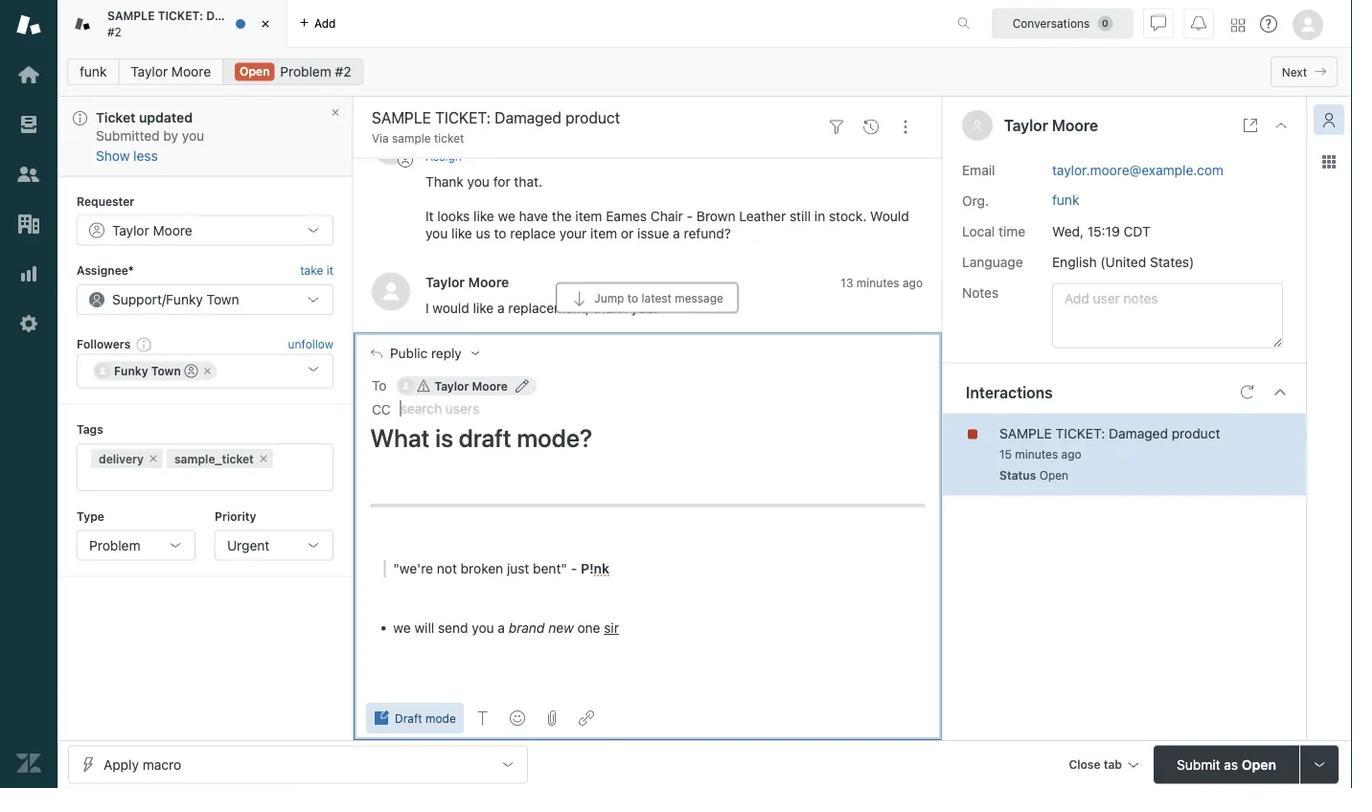 Task type: vqa. For each thing, say whether or not it's contained in the screenshot.
ARTICLES
no



Task type: describe. For each thing, give the bounding box(es) containing it.
problem #2
[[280, 64, 351, 80]]

taylor.moore@example.com image
[[398, 378, 414, 394]]

apply
[[104, 757, 139, 773]]

show
[[96, 147, 130, 163]]

looks
[[437, 208, 470, 224]]

p!nk
[[581, 561, 610, 577]]

apply macro
[[104, 757, 181, 773]]

conversationlabel log
[[353, 111, 942, 333]]

requester element
[[77, 215, 334, 246]]

add link (cmd k) image
[[579, 711, 594, 727]]

ago inside sample ticket: damaged product 15 minutes ago status open
[[1062, 448, 1082, 462]]

taylor moore inside secondary element
[[131, 64, 211, 80]]

issue
[[637, 225, 669, 241]]

taylor inside requester element
[[112, 223, 149, 238]]

submit
[[1177, 757, 1221, 773]]

submit as open
[[1177, 757, 1277, 773]]

"we're not broken just bent" - p!nk
[[393, 561, 610, 577]]

local time
[[962, 223, 1026, 239]]

taylor.moore@example.com
[[1052, 162, 1224, 178]]

views image
[[16, 112, 41, 137]]

to
[[372, 378, 387, 393]]

moore inside secondary element
[[171, 64, 211, 80]]

local
[[962, 223, 995, 239]]

followers element
[[77, 354, 334, 389]]

via
[[372, 132, 389, 145]]

brown
[[697, 208, 736, 224]]

15:19
[[1088, 223, 1120, 239]]

apps image
[[1322, 154, 1337, 170]]

filter image
[[829, 120, 844, 135]]

it
[[426, 208, 434, 224]]

requester
[[77, 195, 135, 208]]

have
[[519, 208, 548, 224]]

close tab
[[1069, 759, 1122, 772]]

sample ticket: damaged product #2
[[107, 9, 307, 38]]

next
[[1282, 65, 1307, 79]]

you left for
[[467, 173, 490, 189]]

stock.
[[829, 208, 867, 224]]

i
[[426, 300, 429, 316]]

thank
[[426, 173, 464, 189]]

jump to latest message
[[594, 291, 723, 305]]

interactions
[[966, 383, 1053, 402]]

15 minutes ago text field
[[1000, 448, 1082, 462]]

15
[[1000, 448, 1012, 462]]

less
[[133, 147, 158, 163]]

funky town option
[[93, 362, 217, 381]]

thank
[[593, 300, 628, 316]]

alert containing ticket updated
[[58, 97, 353, 177]]

remove image
[[148, 453, 159, 465]]

a inside eames chair - brown leather still in stock. would you like us to replace your item or issue a refund?
[[673, 225, 680, 241]]

like inside eames chair - brown leather still in stock. would you like us to replace your item or issue a refund?
[[452, 225, 472, 241]]

jump
[[594, 291, 624, 305]]

thank you for that.
[[426, 173, 542, 189]]

cdt
[[1124, 223, 1151, 239]]

organizations image
[[16, 212, 41, 237]]

english (united states)
[[1052, 254, 1195, 270]]

replace
[[510, 225, 556, 241]]

tags
[[77, 423, 103, 437]]

urgent button
[[215, 530, 334, 561]]

public reply button
[[354, 334, 494, 374]]

moore left edit user icon
[[472, 379, 508, 393]]

as
[[1224, 757, 1238, 773]]

just
[[507, 561, 529, 577]]

wed,
[[1052, 223, 1084, 239]]

zendesk image
[[16, 751, 41, 776]]

Subject field
[[368, 106, 816, 129]]

mode?
[[517, 423, 593, 452]]

sample
[[392, 132, 431, 145]]

(united
[[1101, 254, 1147, 270]]

like for would
[[473, 300, 494, 316]]

next button
[[1271, 57, 1338, 87]]

your
[[560, 225, 587, 241]]

1 vertical spatial a
[[497, 300, 505, 316]]

via sample ticket
[[372, 132, 464, 145]]

funky inside assignee* element
[[166, 292, 203, 308]]

draft
[[459, 423, 512, 452]]

take it
[[300, 264, 334, 278]]

mode
[[426, 712, 456, 726]]

taylor moore link inside secondary element
[[118, 58, 223, 85]]

13 minutes ago text field
[[841, 276, 923, 289]]

language
[[962, 254, 1023, 270]]

moore inside requester element
[[153, 223, 192, 238]]

close image inside tabs "tab list"
[[256, 14, 275, 34]]

customer context image
[[1322, 112, 1337, 127]]

reply
[[431, 346, 462, 361]]

message
[[675, 291, 723, 305]]

#2 inside sample ticket: damaged product #2
[[107, 25, 122, 38]]

ticket
[[434, 132, 464, 145]]

tab
[[1104, 759, 1122, 772]]

avatar image
[[372, 273, 410, 311]]

taylor inside conversationlabel log
[[426, 274, 465, 290]]

we will send you a brand new one sir
[[393, 621, 619, 636]]

taylor moore inside conversationlabel log
[[426, 274, 509, 290]]

item inside eames chair - brown leather still in stock. would you like us to replace your item or issue a refund?
[[590, 225, 617, 241]]

13
[[841, 276, 853, 289]]

bent"
[[533, 561, 567, 577]]

states)
[[1150, 254, 1195, 270]]

leather
[[739, 208, 786, 224]]

- inside "public reply composer draft mode" text field
[[571, 561, 577, 577]]

open inside secondary element
[[240, 65, 270, 78]]

format text image
[[475, 711, 491, 727]]

cc
[[372, 402, 391, 417]]

priority
[[215, 510, 256, 523]]

- inside eames chair - brown leather still in stock. would you like us to replace your item or issue a refund?
[[687, 208, 693, 224]]

is
[[435, 423, 453, 452]]

ticket actions image
[[898, 120, 913, 135]]

notes
[[962, 285, 999, 301]]

funky inside option
[[114, 365, 148, 378]]

secondary element
[[58, 53, 1352, 91]]

open inside sample ticket: damaged product 15 minutes ago status open
[[1040, 469, 1069, 483]]

1 vertical spatial close image
[[1274, 118, 1289, 133]]

moore inside conversationlabel log
[[468, 274, 509, 290]]

eames chair - brown leather still in stock. would you like us to replace your item or issue a refund?
[[426, 208, 909, 241]]

problem button
[[77, 530, 196, 561]]

email
[[962, 162, 995, 178]]

status
[[1000, 469, 1036, 483]]

add attachment image
[[544, 711, 560, 727]]

type
[[77, 510, 104, 523]]

sample for sample ticket: damaged product #2
[[107, 9, 155, 23]]

one
[[577, 621, 600, 636]]

wed, 15:19 cdt
[[1052, 223, 1151, 239]]

conversations
[[1013, 17, 1090, 30]]

funky town
[[114, 365, 181, 378]]



Task type: locate. For each thing, give the bounding box(es) containing it.
taylor moore inside requester element
[[112, 223, 192, 238]]

1 horizontal spatial open
[[1040, 469, 1069, 483]]

1 vertical spatial ticket:
[[1056, 426, 1105, 441]]

product for sample ticket: damaged product #2
[[263, 9, 307, 23]]

public reply
[[390, 346, 462, 361]]

funky
[[166, 292, 203, 308], [114, 365, 148, 378]]

you right send
[[472, 621, 494, 636]]

product inside sample ticket: damaged product 15 minutes ago status open
[[1172, 426, 1221, 441]]

-
[[687, 208, 693, 224], [571, 561, 577, 577]]

0 vertical spatial problem
[[280, 64, 331, 80]]

1 vertical spatial remove image
[[258, 453, 269, 465]]

not
[[437, 561, 457, 577]]

0 vertical spatial open
[[240, 65, 270, 78]]

funk link up wed,
[[1052, 192, 1080, 208]]

1 vertical spatial -
[[571, 561, 577, 577]]

zendesk products image
[[1232, 19, 1245, 32]]

tab
[[58, 0, 307, 48]]

new
[[548, 621, 574, 636]]

- right chair on the top of page
[[687, 208, 693, 224]]

sample inside sample ticket: damaged product 15 minutes ago status open
[[1000, 426, 1052, 441]]

2 vertical spatial a
[[498, 621, 505, 636]]

funk for rightmost funk link
[[1052, 192, 1080, 208]]

problem for problem #2
[[280, 64, 331, 80]]

updated
[[139, 110, 193, 126]]

button displays agent's chat status as invisible. image
[[1151, 16, 1166, 31]]

1 horizontal spatial remove image
[[258, 453, 269, 465]]

funk for funk link in secondary element
[[80, 64, 107, 80]]

funk up ticket
[[80, 64, 107, 80]]

to inside jump to latest message button
[[628, 291, 639, 305]]

you.
[[631, 300, 657, 316]]

ticket updated submitted by you show less
[[96, 110, 204, 163]]

0 horizontal spatial taylor moore link
[[118, 58, 223, 85]]

would
[[870, 208, 909, 224]]

moore
[[171, 64, 211, 80], [1052, 116, 1099, 135], [153, 223, 192, 238], [468, 274, 509, 290], [472, 379, 508, 393]]

close tab button
[[1060, 746, 1146, 787]]

0 horizontal spatial ago
[[903, 276, 923, 289]]

i would like a replacement, thank you.
[[426, 300, 657, 316]]

us
[[476, 225, 491, 241]]

funk link inside secondary element
[[67, 58, 119, 85]]

0 vertical spatial close image
[[256, 14, 275, 34]]

replacement,
[[508, 300, 589, 316]]

to right us
[[494, 225, 507, 241]]

1 horizontal spatial ago
[[1062, 448, 1082, 462]]

0 horizontal spatial we
[[393, 621, 411, 636]]

you
[[182, 128, 204, 144], [467, 173, 490, 189], [426, 225, 448, 241], [472, 621, 494, 636]]

get started image
[[16, 62, 41, 87]]

tabs tab list
[[58, 0, 937, 48]]

problem
[[280, 64, 331, 80], [89, 538, 140, 553]]

that.
[[514, 173, 542, 189]]

0 vertical spatial like
[[474, 208, 494, 224]]

chair
[[651, 208, 683, 224]]

problem down add dropdown button on the left top
[[280, 64, 331, 80]]

0 horizontal spatial product
[[263, 9, 307, 23]]

1 horizontal spatial product
[[1172, 426, 1221, 441]]

1 horizontal spatial problem
[[280, 64, 331, 80]]

open
[[240, 65, 270, 78], [1040, 469, 1069, 483], [1242, 757, 1277, 773]]

ago right 15
[[1062, 448, 1082, 462]]

0 horizontal spatial #2
[[107, 25, 122, 38]]

town inside the funky town option
[[151, 365, 181, 378]]

minutes up status
[[1015, 448, 1058, 462]]

product
[[263, 9, 307, 23], [1172, 426, 1221, 441]]

remove image
[[202, 366, 213, 377], [258, 453, 269, 465]]

funk up wed,
[[1052, 192, 1080, 208]]

reporting image
[[16, 262, 41, 287]]

minutes
[[857, 276, 900, 289], [1015, 448, 1058, 462]]

ago right 13
[[903, 276, 923, 289]]

0 vertical spatial product
[[263, 9, 307, 23]]

tab containing sample ticket: damaged product
[[58, 0, 307, 48]]

followers
[[77, 337, 131, 351]]

you down the "it"
[[426, 225, 448, 241]]

hide composer image
[[640, 325, 655, 340]]

funk inside secondary element
[[80, 64, 107, 80]]

1 vertical spatial sample
[[1000, 426, 1052, 441]]

refund?
[[684, 225, 731, 241]]

0 horizontal spatial sample
[[107, 9, 155, 23]]

0 horizontal spatial funky
[[114, 365, 148, 378]]

funkytownclown1@gmail.com image
[[95, 364, 110, 379]]

0 vertical spatial -
[[687, 208, 693, 224]]

2 horizontal spatial open
[[1242, 757, 1277, 773]]

#2 right the zendesk support image
[[107, 25, 122, 38]]

0 vertical spatial taylor moore link
[[118, 58, 223, 85]]

notifications image
[[1191, 16, 1207, 31]]

public
[[390, 346, 428, 361]]

"we're
[[393, 561, 433, 577]]

like for looks
[[474, 208, 494, 224]]

assignee* element
[[77, 285, 334, 315]]

item left or
[[590, 225, 617, 241]]

0 horizontal spatial close image
[[256, 14, 275, 34]]

edit user image
[[516, 379, 529, 393]]

#2
[[107, 25, 122, 38], [335, 64, 351, 80]]

problem for problem
[[89, 538, 140, 553]]

draft
[[395, 712, 422, 726]]

1 vertical spatial town
[[151, 365, 181, 378]]

1 vertical spatial like
[[452, 225, 472, 241]]

take it button
[[300, 261, 334, 281]]

sample ticket: damaged product 15 minutes ago status open
[[1000, 426, 1221, 483]]

0 vertical spatial remove image
[[202, 366, 213, 377]]

draft mode button
[[366, 704, 464, 734]]

minutes right 13
[[857, 276, 900, 289]]

0 vertical spatial to
[[494, 225, 507, 241]]

urgent
[[227, 538, 270, 553]]

ticket
[[96, 110, 136, 126]]

add
[[314, 17, 336, 30]]

0 horizontal spatial remove image
[[202, 366, 213, 377]]

1 horizontal spatial funk link
[[1052, 192, 1080, 208]]

send
[[438, 621, 468, 636]]

ago inside conversationlabel log
[[903, 276, 923, 289]]

1 vertical spatial product
[[1172, 426, 1221, 441]]

Public reply composer Draft mode text field
[[362, 422, 934, 637]]

remove image right sample_ticket
[[258, 453, 269, 465]]

- left p!nk
[[571, 561, 577, 577]]

problem inside popup button
[[89, 538, 140, 553]]

funk link up ticket
[[67, 58, 119, 85]]

0 horizontal spatial damaged
[[206, 9, 260, 23]]

1 vertical spatial #2
[[335, 64, 351, 80]]

will
[[414, 621, 434, 636]]

#2 inside secondary element
[[335, 64, 351, 80]]

open right 'as'
[[1242, 757, 1277, 773]]

it
[[327, 264, 334, 278]]

1 horizontal spatial #2
[[335, 64, 351, 80]]

like
[[474, 208, 494, 224], [452, 225, 472, 241], [473, 300, 494, 316]]

jump to latest message button
[[556, 283, 739, 313]]

damaged inside sample ticket: damaged product #2
[[206, 9, 260, 23]]

funky right funkytownclown1@gmail.com icon
[[114, 365, 148, 378]]

we left will
[[393, 621, 411, 636]]

search users field
[[400, 400, 922, 419]]

moore up would
[[468, 274, 509, 290]]

0 vertical spatial ago
[[903, 276, 923, 289]]

1 vertical spatial to
[[628, 291, 639, 305]]

0 vertical spatial ticket:
[[158, 9, 203, 23]]

a left replacement,
[[497, 300, 505, 316]]

1 horizontal spatial we
[[498, 208, 515, 224]]

1 horizontal spatial taylor moore link
[[426, 274, 509, 290]]

1 vertical spatial damaged
[[1109, 426, 1168, 441]]

1 horizontal spatial ticket:
[[1056, 426, 1105, 441]]

zendesk support image
[[16, 12, 41, 37]]

time
[[999, 223, 1026, 239]]

funky right support
[[166, 292, 203, 308]]

0 horizontal spatial minutes
[[857, 276, 900, 289]]

0 horizontal spatial ticket:
[[158, 9, 203, 23]]

the
[[552, 208, 572, 224]]

damaged for sample ticket: damaged product #2
[[206, 9, 260, 23]]

moore up support / funky town
[[153, 223, 192, 238]]

problem inside secondary element
[[280, 64, 331, 80]]

close image
[[256, 14, 275, 34], [1274, 118, 1289, 133]]

0 vertical spatial a
[[673, 225, 680, 241]]

events image
[[864, 120, 879, 135]]

open left problem #2
[[240, 65, 270, 78]]

a inside text field
[[498, 621, 505, 636]]

product for sample ticket: damaged product 15 minutes ago status open
[[1172, 426, 1221, 441]]

taylor moore link up updated on the left of the page
[[118, 58, 223, 85]]

unfollow
[[288, 338, 334, 351]]

insert emojis image
[[510, 711, 525, 727]]

1 horizontal spatial to
[[628, 291, 639, 305]]

unfollow button
[[288, 336, 334, 353]]

take
[[300, 264, 323, 278]]

customers image
[[16, 162, 41, 187]]

sample for sample ticket: damaged product 15 minutes ago status open
[[1000, 426, 1052, 441]]

view more details image
[[1243, 118, 1259, 133]]

1 vertical spatial item
[[590, 225, 617, 241]]

0 vertical spatial funk link
[[67, 58, 119, 85]]

you inside eames chair - brown leather still in stock. would you like us to replace your item or issue a refund?
[[426, 225, 448, 241]]

1 horizontal spatial -
[[687, 208, 693, 224]]

1 vertical spatial funk
[[1052, 192, 1080, 208]]

0 vertical spatial funky
[[166, 292, 203, 308]]

latest
[[642, 291, 672, 305]]

sample inside sample ticket: damaged product #2
[[107, 9, 155, 23]]

moore down sample ticket: damaged product #2
[[171, 64, 211, 80]]

in
[[815, 208, 825, 224]]

0 vertical spatial damaged
[[206, 9, 260, 23]]

damaged inside sample ticket: damaged product 15 minutes ago status open
[[1109, 426, 1168, 441]]

1 vertical spatial open
[[1040, 469, 1069, 483]]

Add user notes text field
[[1052, 283, 1283, 348]]

a left brand
[[498, 621, 505, 636]]

ago
[[903, 276, 923, 289], [1062, 448, 1082, 462]]

close image left add dropdown button on the left top
[[256, 14, 275, 34]]

displays possible ticket submission types image
[[1312, 758, 1328, 773]]

user image
[[972, 120, 983, 131], [974, 121, 982, 131]]

by
[[163, 128, 178, 144]]

close ticket collision notification image
[[330, 107, 341, 118]]

minutes inside sample ticket: damaged product 15 minutes ago status open
[[1015, 448, 1058, 462]]

1 horizontal spatial close image
[[1274, 118, 1289, 133]]

1 horizontal spatial damaged
[[1109, 426, 1168, 441]]

0 horizontal spatial open
[[240, 65, 270, 78]]

1 vertical spatial we
[[393, 621, 411, 636]]

0 horizontal spatial funk link
[[67, 58, 119, 85]]

1 horizontal spatial sample
[[1000, 426, 1052, 441]]

1 vertical spatial funky
[[114, 365, 148, 378]]

ticket: inside sample ticket: damaged product 15 minutes ago status open
[[1056, 426, 1105, 441]]

#2 up close ticket collision notification 'image'
[[335, 64, 351, 80]]

0 vertical spatial town
[[207, 292, 239, 308]]

alert
[[58, 97, 353, 177]]

you inside "ticket updated submitted by you show less"
[[182, 128, 204, 144]]

for
[[493, 173, 511, 189]]

0 vertical spatial item
[[576, 208, 602, 224]]

support
[[112, 292, 162, 308]]

1 vertical spatial funk link
[[1052, 192, 1080, 208]]

0 horizontal spatial town
[[151, 365, 181, 378]]

close image right the view more details icon
[[1274, 118, 1289, 133]]

taylor moore link inside conversationlabel log
[[426, 274, 509, 290]]

it looks like we have the item
[[426, 208, 606, 224]]

what
[[370, 423, 430, 452]]

would
[[433, 300, 469, 316]]

brand
[[509, 621, 545, 636]]

we inside "public reply composer draft mode" text field
[[393, 621, 411, 636]]

moore up taylor.moore@example.com
[[1052, 116, 1099, 135]]

taylor moore link up would
[[426, 274, 509, 290]]

assignee*
[[77, 264, 134, 278]]

like up us
[[474, 208, 494, 224]]

town
[[207, 292, 239, 308], [151, 365, 181, 378]]

or
[[621, 225, 634, 241]]

taylor inside "link"
[[131, 64, 168, 80]]

0 vertical spatial minutes
[[857, 276, 900, 289]]

info on adding followers image
[[136, 337, 152, 352]]

ticket: for sample ticket: damaged product #2
[[158, 9, 203, 23]]

1 vertical spatial minutes
[[1015, 448, 1058, 462]]

you right the by
[[182, 128, 204, 144]]

to right jump
[[628, 291, 639, 305]]

main element
[[0, 0, 58, 789]]

taylor moore link
[[118, 58, 223, 85], [426, 274, 509, 290]]

ticket: for sample ticket: damaged product 15 minutes ago status open
[[1056, 426, 1105, 441]]

open down 15 minutes ago text field
[[1040, 469, 1069, 483]]

support / funky town
[[112, 292, 239, 308]]

town left the user is an agent image at the left top of the page
[[151, 365, 181, 378]]

1 horizontal spatial town
[[207, 292, 239, 308]]

sir
[[604, 621, 619, 636]]

we left have
[[498, 208, 515, 224]]

2 vertical spatial open
[[1242, 757, 1277, 773]]

1 vertical spatial problem
[[89, 538, 140, 553]]

0 horizontal spatial to
[[494, 225, 507, 241]]

town inside assignee* element
[[207, 292, 239, 308]]

like down looks
[[452, 225, 472, 241]]

1 horizontal spatial minutes
[[1015, 448, 1058, 462]]

1 horizontal spatial funky
[[166, 292, 203, 308]]

like right would
[[473, 300, 494, 316]]

user is an agent image
[[185, 365, 198, 378]]

you inside "public reply composer draft mode" text field
[[472, 621, 494, 636]]

we inside conversationlabel log
[[498, 208, 515, 224]]

we
[[498, 208, 515, 224], [393, 621, 411, 636]]

product inside sample ticket: damaged product #2
[[263, 9, 307, 23]]

damaged
[[206, 9, 260, 23], [1109, 426, 1168, 441]]

0 horizontal spatial -
[[571, 561, 577, 577]]

1 horizontal spatial funk
[[1052, 192, 1080, 208]]

2 vertical spatial like
[[473, 300, 494, 316]]

1 vertical spatial ago
[[1062, 448, 1082, 462]]

0 vertical spatial we
[[498, 208, 515, 224]]

english
[[1052, 254, 1097, 270]]

a down chair on the top of page
[[673, 225, 680, 241]]

0 vertical spatial sample
[[107, 9, 155, 23]]

to inside eames chair - brown leather still in stock. would you like us to replace your item or issue a refund?
[[494, 225, 507, 241]]

town right /
[[207, 292, 239, 308]]

0 vertical spatial #2
[[107, 25, 122, 38]]

damaged for sample ticket: damaged product 15 minutes ago status open
[[1109, 426, 1168, 441]]

minutes inside conversationlabel log
[[857, 276, 900, 289]]

item
[[576, 208, 602, 224], [590, 225, 617, 241]]

get help image
[[1260, 15, 1278, 33]]

broken
[[461, 561, 503, 577]]

0 horizontal spatial funk
[[80, 64, 107, 80]]

item up your
[[576, 208, 602, 224]]

1 vertical spatial taylor moore link
[[426, 274, 509, 290]]

conversations button
[[992, 8, 1134, 39]]

remove image right the user is an agent image at the left top of the page
[[202, 366, 213, 377]]

ticket: inside sample ticket: damaged product #2
[[158, 9, 203, 23]]

problem down "type"
[[89, 538, 140, 553]]

a
[[673, 225, 680, 241], [497, 300, 505, 316], [498, 621, 505, 636]]

0 horizontal spatial problem
[[89, 538, 140, 553]]

admin image
[[16, 312, 41, 336]]

0 vertical spatial funk
[[80, 64, 107, 80]]

macro
[[143, 757, 181, 773]]



